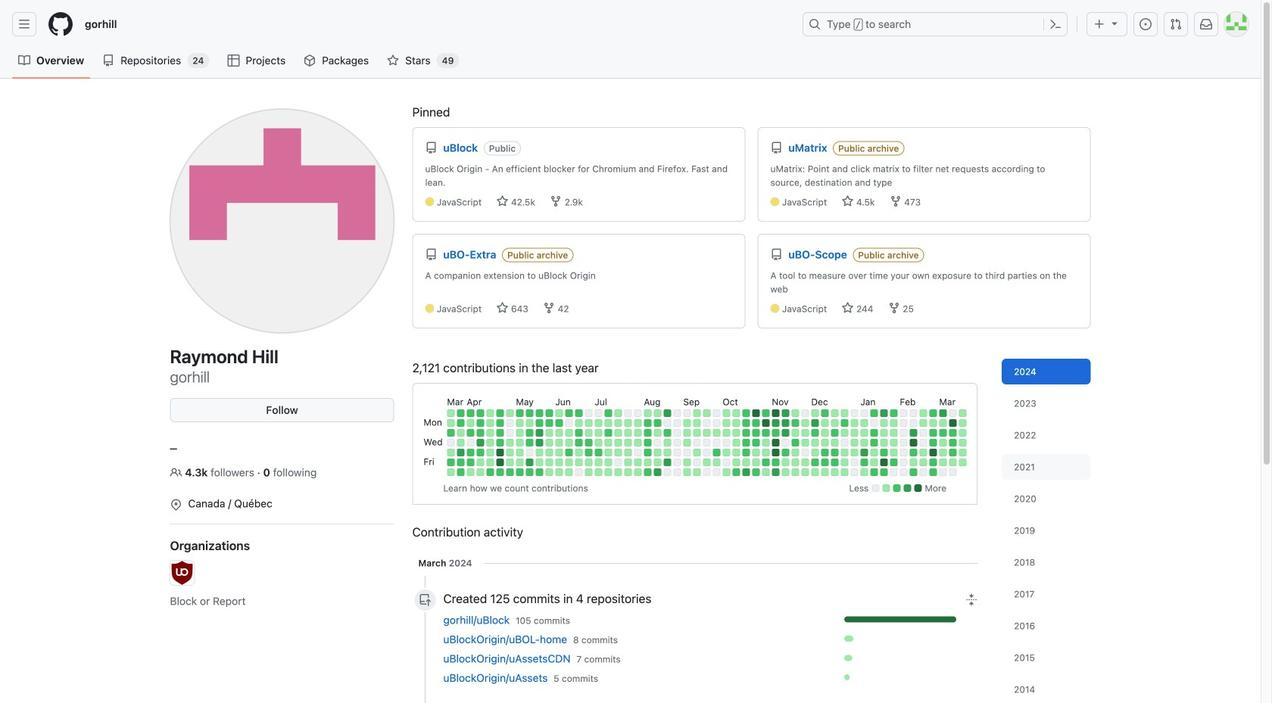 Task type: describe. For each thing, give the bounding box(es) containing it.
issue opened image
[[1140, 18, 1152, 30]]

plus image
[[1093, 18, 1105, 30]]

collapse image
[[966, 594, 978, 606]]

2 horizontal spatial repo image
[[770, 142, 783, 154]]

forks image for left repo icon
[[550, 195, 562, 207]]

view gorhill's full-sized avatar image
[[170, 109, 394, 333]]

4% of commits in march were made to ublockorigin/uassets image down 6% of commits in march were made to ublockorigin/uassetscdn icon at the bottom of page
[[844, 675, 849, 681]]

package image
[[304, 55, 316, 67]]

table image
[[227, 55, 240, 67]]

4% of commits in march were made to ublockorigin/uassets image down 6% of commits in march were made to ublockorigin/uassetscdn image
[[844, 675, 978, 681]]

2 stars image from the top
[[496, 302, 508, 314]]

Follow gorhill submit
[[170, 398, 394, 423]]

people image
[[170, 467, 182, 479]]

2 vertical spatial repo image
[[425, 249, 437, 261]]

@ublockorigin image
[[170, 561, 194, 585]]

1 stars image from the top
[[496, 195, 508, 207]]

location image
[[170, 499, 182, 511]]

homepage image
[[48, 12, 73, 36]]

stars image for forks image associated with repo image to the right
[[842, 195, 854, 207]]

6% of commits in march were made to ublockorigin/uassetscdn image
[[844, 655, 852, 661]]

7% of commits in march were made to ublockorigin/ubol-home image
[[844, 636, 978, 642]]



Task type: locate. For each thing, give the bounding box(es) containing it.
forks image for repo image to the right
[[889, 195, 902, 207]]

1 horizontal spatial repo image
[[770, 249, 783, 261]]

home location: canada / québec element
[[170, 493, 394, 512]]

7% of commits in march were made to ublockorigin/ubol-home image
[[844, 636, 853, 642]]

1 stars image from the top
[[842, 195, 854, 207]]

forks image
[[550, 195, 562, 207], [889, 195, 902, 207], [888, 302, 900, 314]]

1 vertical spatial stars image
[[496, 302, 508, 314]]

repo push image
[[419, 594, 431, 607]]

repo image
[[425, 142, 437, 154], [770, 249, 783, 261]]

repo image
[[102, 55, 114, 67], [770, 142, 783, 154], [425, 249, 437, 261]]

1 horizontal spatial repo image
[[425, 249, 437, 261]]

grid
[[421, 393, 969, 479]]

triangle down image
[[1109, 17, 1121, 29]]

0 vertical spatial repo image
[[102, 55, 114, 67]]

stars image
[[842, 195, 854, 207], [842, 302, 854, 314]]

4% of commits in march were made to ublockorigin/uassets image
[[844, 675, 978, 681], [844, 675, 849, 681]]

0 horizontal spatial repo image
[[425, 142, 437, 154]]

forks image
[[543, 302, 555, 314]]

stars image for forks image related to the rightmost repo icon
[[842, 302, 854, 314]]

1 vertical spatial repo image
[[770, 142, 783, 154]]

git pull request image
[[1170, 18, 1182, 30]]

1 vertical spatial stars image
[[842, 302, 854, 314]]

6% of commits in march were made to ublockorigin/uassetscdn image
[[844, 655, 978, 661]]

0 vertical spatial stars image
[[842, 195, 854, 207]]

1 vertical spatial repo image
[[770, 249, 783, 261]]

2 stars image from the top
[[842, 302, 854, 314]]

84% of commits in march were made to gorhill/ublock image
[[844, 617, 978, 623], [844, 617, 956, 623]]

0 horizontal spatial repo image
[[102, 55, 114, 67]]

stars image
[[496, 195, 508, 207], [496, 302, 508, 314]]

0 vertical spatial stars image
[[496, 195, 508, 207]]

cell
[[447, 410, 455, 417], [457, 410, 464, 417], [467, 410, 474, 417], [477, 410, 484, 417], [486, 410, 494, 417], [496, 410, 504, 417], [506, 410, 514, 417], [516, 410, 523, 417], [526, 410, 533, 417], [536, 410, 543, 417], [545, 410, 553, 417], [555, 410, 563, 417], [565, 410, 573, 417], [575, 410, 583, 417], [585, 410, 592, 417], [595, 410, 602, 417], [604, 410, 612, 417], [614, 410, 622, 417], [624, 410, 632, 417], [634, 410, 642, 417], [644, 410, 651, 417], [654, 410, 661, 417], [664, 410, 671, 417], [673, 410, 681, 417], [683, 410, 691, 417], [693, 410, 701, 417], [703, 410, 710, 417], [713, 410, 720, 417], [723, 410, 730, 417], [732, 410, 740, 417], [742, 410, 750, 417], [752, 410, 760, 417], [762, 410, 770, 417], [772, 410, 779, 417], [782, 410, 789, 417], [792, 410, 799, 417], [801, 410, 809, 417], [811, 410, 819, 417], [821, 410, 829, 417], [831, 410, 838, 417], [841, 410, 848, 417], [851, 410, 858, 417], [860, 410, 868, 417], [870, 410, 878, 417], [880, 410, 888, 417], [890, 410, 898, 417], [900, 410, 907, 417], [910, 410, 917, 417], [919, 410, 927, 417], [929, 410, 937, 417], [939, 410, 947, 417], [949, 410, 957, 417], [959, 410, 966, 417], [447, 419, 455, 427], [457, 419, 464, 427], [467, 419, 474, 427], [477, 419, 484, 427], [486, 419, 494, 427], [496, 419, 504, 427], [506, 419, 514, 427], [516, 419, 523, 427], [526, 419, 533, 427], [536, 419, 543, 427], [545, 419, 553, 427], [555, 419, 563, 427], [565, 419, 573, 427], [575, 419, 583, 427], [585, 419, 592, 427], [595, 419, 602, 427], [604, 419, 612, 427], [614, 419, 622, 427], [624, 419, 632, 427], [634, 419, 642, 427], [644, 419, 651, 427], [654, 419, 661, 427], [664, 419, 671, 427], [673, 419, 681, 427], [683, 419, 691, 427], [693, 419, 701, 427], [703, 419, 710, 427], [713, 419, 720, 427], [723, 419, 730, 427], [732, 419, 740, 427], [742, 419, 750, 427], [752, 419, 760, 427], [762, 419, 770, 427], [772, 419, 779, 427], [782, 419, 789, 427], [792, 419, 799, 427], [801, 419, 809, 427], [811, 419, 819, 427], [821, 419, 829, 427], [831, 419, 838, 427], [841, 419, 848, 427], [851, 419, 858, 427], [860, 419, 868, 427], [870, 419, 878, 427], [880, 419, 888, 427], [890, 419, 898, 427], [900, 419, 907, 427], [910, 419, 917, 427], [919, 419, 927, 427], [929, 419, 937, 427], [939, 419, 947, 427], [949, 419, 957, 427], [959, 419, 966, 427], [447, 429, 455, 437], [457, 429, 464, 437], [467, 429, 474, 437], [477, 429, 484, 437], [486, 429, 494, 437], [496, 429, 504, 437], [506, 429, 514, 437], [516, 429, 523, 437], [526, 429, 533, 437], [536, 429, 543, 437], [545, 429, 553, 437], [555, 429, 563, 437], [565, 429, 573, 437], [575, 429, 583, 437], [585, 429, 592, 437], [595, 429, 602, 437], [604, 429, 612, 437], [614, 429, 622, 437], [624, 429, 632, 437], [634, 429, 642, 437], [644, 429, 651, 437], [654, 429, 661, 437], [664, 429, 671, 437], [673, 429, 681, 437], [683, 429, 691, 437], [693, 429, 701, 437], [703, 429, 710, 437], [713, 429, 720, 437], [723, 429, 730, 437], [732, 429, 740, 437], [742, 429, 750, 437], [752, 429, 760, 437], [762, 429, 770, 437], [772, 429, 779, 437], [782, 429, 789, 437], [792, 429, 799, 437], [801, 429, 809, 437], [811, 429, 819, 437], [821, 429, 829, 437], [831, 429, 838, 437], [841, 429, 848, 437], [851, 429, 858, 437], [860, 429, 868, 437], [870, 429, 878, 437], [880, 429, 888, 437], [890, 429, 898, 437], [900, 429, 907, 437], [910, 429, 917, 437], [919, 429, 927, 437], [929, 429, 937, 437], [939, 429, 947, 437], [949, 429, 957, 437], [959, 429, 966, 437], [447, 439, 455, 447], [457, 439, 464, 447], [467, 439, 474, 447], [477, 439, 484, 447], [486, 439, 494, 447], [496, 439, 504, 447], [506, 439, 514, 447], [516, 439, 523, 447], [526, 439, 533, 447], [536, 439, 543, 447], [545, 439, 553, 447], [555, 439, 563, 447], [565, 439, 573, 447], [575, 439, 583, 447], [585, 439, 592, 447], [595, 439, 602, 447], [604, 439, 612, 447], [614, 439, 622, 447], [624, 439, 632, 447], [634, 439, 642, 447], [644, 439, 651, 447], [654, 439, 661, 447], [664, 439, 671, 447], [673, 439, 681, 447], [683, 439, 691, 447], [693, 439, 701, 447], [703, 439, 710, 447], [713, 439, 720, 447], [723, 439, 730, 447], [732, 439, 740, 447], [742, 439, 750, 447], [752, 439, 760, 447], [762, 439, 770, 447], [772, 439, 779, 447], [782, 439, 789, 447], [792, 439, 799, 447], [801, 439, 809, 447], [811, 439, 819, 447], [821, 439, 829, 447], [831, 439, 838, 447], [841, 439, 848, 447], [851, 439, 858, 447], [860, 439, 868, 447], [870, 439, 878, 447], [880, 439, 888, 447], [890, 439, 898, 447], [900, 439, 907, 447], [910, 439, 917, 447], [919, 439, 927, 447], [929, 439, 937, 447], [939, 439, 947, 447], [949, 439, 957, 447], [959, 439, 966, 447], [447, 449, 455, 457], [457, 449, 464, 457], [467, 449, 474, 457], [477, 449, 484, 457], [486, 449, 494, 457], [496, 449, 504, 457], [506, 449, 514, 457], [516, 449, 523, 457], [526, 449, 533, 457], [536, 449, 543, 457], [545, 449, 553, 457], [555, 449, 563, 457], [565, 449, 573, 457], [575, 449, 583, 457], [585, 449, 592, 457], [595, 449, 602, 457], [604, 449, 612, 457], [614, 449, 622, 457], [624, 449, 632, 457], [634, 449, 642, 457], [644, 449, 651, 457], [654, 449, 661, 457], [664, 449, 671, 457], [673, 449, 681, 457], [683, 449, 691, 457], [693, 449, 701, 457], [703, 449, 710, 457], [713, 449, 720, 457], [723, 449, 730, 457], [732, 449, 740, 457], [742, 449, 750, 457], [752, 449, 760, 457], [762, 449, 770, 457], [772, 449, 779, 457], [782, 449, 789, 457], [792, 449, 799, 457], [801, 449, 809, 457], [811, 449, 819, 457], [821, 449, 829, 457], [831, 449, 838, 457], [841, 449, 848, 457], [851, 449, 858, 457], [860, 449, 868, 457], [870, 449, 878, 457], [880, 449, 888, 457], [890, 449, 898, 457], [900, 449, 907, 457], [910, 449, 917, 457], [919, 449, 927, 457], [929, 449, 937, 457], [939, 449, 947, 457], [949, 449, 957, 457], [959, 449, 966, 457], [447, 459, 455, 466], [457, 459, 464, 466], [467, 459, 474, 466], [477, 459, 484, 466], [486, 459, 494, 466], [496, 459, 504, 466], [506, 459, 514, 466], [516, 459, 523, 466], [526, 459, 533, 466], [536, 459, 543, 466], [545, 459, 553, 466], [555, 459, 563, 466], [565, 459, 573, 466], [575, 459, 583, 466], [585, 459, 592, 466], [595, 459, 602, 466], [604, 459, 612, 466], [614, 459, 622, 466], [624, 459, 632, 466], [634, 459, 642, 466], [644, 459, 651, 466], [654, 459, 661, 466], [664, 459, 671, 466], [673, 459, 681, 466], [683, 459, 691, 466], [693, 459, 701, 466], [703, 459, 710, 466], [713, 459, 720, 466], [723, 459, 730, 466], [732, 459, 740, 466], [742, 459, 750, 466], [752, 459, 760, 466], [762, 459, 770, 466], [772, 459, 779, 466], [782, 459, 789, 466], [792, 459, 799, 466], [801, 459, 809, 466], [811, 459, 819, 466], [821, 459, 829, 466], [831, 459, 838, 466], [841, 459, 848, 466], [851, 459, 858, 466], [860, 459, 868, 466], [870, 459, 878, 466], [880, 459, 888, 466], [890, 459, 898, 466], [900, 459, 907, 466], [910, 459, 917, 466], [919, 459, 927, 466], [929, 459, 937, 466], [939, 459, 947, 466], [949, 459, 957, 466], [959, 459, 966, 466], [447, 469, 455, 476], [457, 469, 464, 476], [467, 469, 474, 476], [477, 469, 484, 476], [486, 469, 494, 476], [496, 469, 504, 476], [506, 469, 514, 476], [516, 469, 523, 476], [526, 469, 533, 476], [536, 469, 543, 476], [545, 469, 553, 476], [555, 469, 563, 476], [565, 469, 573, 476], [575, 469, 583, 476], [585, 469, 592, 476], [595, 469, 602, 476], [604, 469, 612, 476], [614, 469, 622, 476], [624, 469, 632, 476], [634, 469, 642, 476], [644, 469, 651, 476], [654, 469, 661, 476], [664, 469, 671, 476], [673, 469, 681, 476], [683, 469, 691, 476], [693, 469, 701, 476], [703, 469, 710, 476], [713, 469, 720, 476], [723, 469, 730, 476], [732, 469, 740, 476], [742, 469, 750, 476], [752, 469, 760, 476], [762, 469, 770, 476], [772, 469, 779, 476], [782, 469, 789, 476], [792, 469, 799, 476], [801, 469, 809, 476], [811, 469, 819, 476], [821, 469, 829, 476], [831, 469, 838, 476], [841, 469, 848, 476], [851, 469, 858, 476], [860, 469, 868, 476], [870, 469, 878, 476], [880, 469, 888, 476], [890, 469, 898, 476], [900, 469, 907, 476], [910, 469, 917, 476], [919, 469, 927, 476], [929, 469, 937, 476], [939, 469, 947, 476], [949, 469, 957, 476]]

notifications image
[[1200, 18, 1212, 30]]

forks image for the rightmost repo icon
[[888, 302, 900, 314]]

0 vertical spatial repo image
[[425, 142, 437, 154]]

book image
[[18, 55, 30, 67]]

command palette image
[[1049, 18, 1062, 30]]

star image
[[387, 55, 399, 67]]



Task type: vqa. For each thing, say whether or not it's contained in the screenshot.
book image at top left
yes



